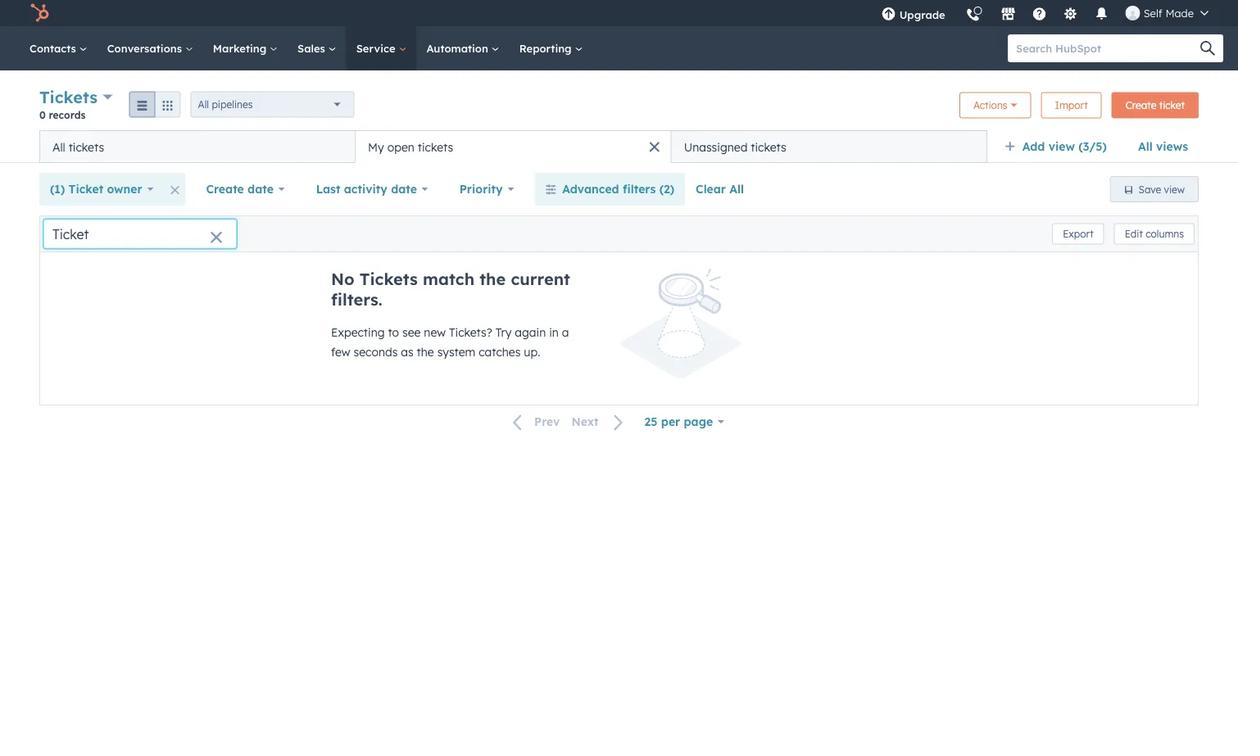 Task type: vqa. For each thing, say whether or not it's contained in the screenshot.
Calls's caret image
no



Task type: describe. For each thing, give the bounding box(es) containing it.
self made button
[[1116, 0, 1219, 26]]

25
[[645, 415, 658, 429]]

my open tickets
[[368, 140, 453, 154]]

unassigned tickets button
[[671, 130, 987, 163]]

2 date from the left
[[391, 182, 417, 196]]

advanced
[[563, 182, 619, 196]]

reporting link
[[510, 26, 593, 70]]

expecting to see new tickets? try again in a few seconds as the system catches up.
[[331, 325, 569, 359]]

help button
[[1026, 0, 1054, 26]]

service
[[356, 41, 399, 55]]

last activity date
[[316, 182, 417, 196]]

create for create ticket
[[1126, 99, 1157, 111]]

priority
[[460, 182, 503, 196]]

settings link
[[1054, 0, 1088, 26]]

current
[[511, 269, 570, 289]]

view for add
[[1049, 139, 1075, 154]]

notifications image
[[1095, 7, 1110, 22]]

clear
[[696, 182, 726, 196]]

pagination navigation
[[503, 411, 634, 433]]

calling icon button
[[960, 2, 987, 26]]

marketing link
[[203, 26, 288, 70]]

menu containing self made
[[872, 0, 1219, 32]]

tickets for all tickets
[[69, 140, 104, 154]]

see
[[402, 325, 421, 340]]

up.
[[524, 345, 540, 359]]

notifications button
[[1088, 0, 1116, 26]]

no tickets match the current filters.
[[331, 269, 570, 310]]

conversations
[[107, 41, 185, 55]]

sales link
[[288, 26, 346, 70]]

save view button
[[1110, 176, 1199, 202]]

records
[[49, 109, 85, 121]]

open
[[387, 140, 415, 154]]

save
[[1139, 183, 1162, 195]]

all pipelines
[[198, 98, 253, 111]]

ticket
[[69, 182, 103, 196]]

0
[[39, 109, 46, 121]]

all for all pipelines
[[198, 98, 209, 111]]

activity
[[344, 182, 388, 196]]

export
[[1063, 228, 1094, 240]]

last
[[316, 182, 340, 196]]

all for all tickets
[[52, 140, 65, 154]]

filters
[[623, 182, 656, 196]]

create date
[[206, 182, 274, 196]]

to
[[388, 325, 399, 340]]

create for create date
[[206, 182, 244, 196]]

clear all
[[696, 182, 744, 196]]

seconds
[[354, 345, 398, 359]]

reporting
[[519, 41, 575, 55]]

advanced filters (2)
[[563, 182, 675, 196]]

edit
[[1125, 228, 1143, 240]]

(1)
[[50, 182, 65, 196]]

last activity date button
[[305, 173, 439, 206]]

tickets banner
[[39, 85, 1199, 130]]

clear input image
[[210, 232, 223, 245]]

in
[[549, 325, 559, 340]]

tickets inside popup button
[[39, 87, 98, 107]]

all views
[[1138, 139, 1188, 154]]

page
[[684, 415, 713, 429]]

system
[[437, 345, 476, 359]]

my open tickets button
[[355, 130, 671, 163]]

export button
[[1052, 223, 1105, 245]]

2 tickets from the left
[[418, 140, 453, 154]]

filters.
[[331, 289, 382, 310]]

all views link
[[1128, 130, 1199, 163]]

as
[[401, 345, 414, 359]]

import button
[[1041, 92, 1102, 118]]

all pipelines button
[[191, 91, 355, 118]]

my
[[368, 140, 384, 154]]

owner
[[107, 182, 142, 196]]

per
[[661, 415, 680, 429]]

views
[[1156, 139, 1188, 154]]

tickets?
[[449, 325, 492, 340]]

help image
[[1032, 7, 1047, 22]]

advanced filters (2) button
[[535, 173, 685, 206]]

create ticket button
[[1112, 92, 1199, 118]]



Task type: locate. For each thing, give the bounding box(es) containing it.
edit columns button
[[1114, 223, 1195, 245]]

prev
[[534, 415, 560, 429]]

new
[[424, 325, 446, 340]]

25 per page
[[645, 415, 713, 429]]

add view (3/5) button
[[994, 130, 1128, 163]]

1 date from the left
[[248, 182, 274, 196]]

date left last
[[248, 182, 274, 196]]

0 horizontal spatial view
[[1049, 139, 1075, 154]]

marketplaces button
[[992, 0, 1026, 26]]

clear all button
[[685, 173, 755, 206]]

25 per page button
[[634, 406, 735, 438]]

1 horizontal spatial tickets
[[418, 140, 453, 154]]

1 horizontal spatial tickets
[[360, 269, 418, 289]]

contacts
[[30, 41, 79, 55]]

date
[[248, 182, 274, 196], [391, 182, 417, 196]]

the
[[480, 269, 506, 289], [417, 345, 434, 359]]

create left ticket
[[1126, 99, 1157, 111]]

ruby anderson image
[[1126, 6, 1141, 20]]

try
[[496, 325, 512, 340]]

tickets
[[39, 87, 98, 107], [360, 269, 418, 289]]

0 vertical spatial tickets
[[39, 87, 98, 107]]

ticket
[[1160, 99, 1185, 111]]

next
[[572, 415, 599, 429]]

actions button
[[960, 92, 1032, 118]]

view inside save view button
[[1164, 183, 1185, 195]]

prev button
[[503, 412, 566, 433]]

all left pipelines
[[198, 98, 209, 111]]

create inside popup button
[[206, 182, 244, 196]]

group inside tickets banner
[[129, 91, 181, 118]]

Search HubSpot search field
[[1008, 34, 1209, 62]]

0 vertical spatial the
[[480, 269, 506, 289]]

edit columns
[[1125, 228, 1184, 240]]

self
[[1144, 6, 1163, 20]]

search image
[[1201, 41, 1215, 56]]

(1) ticket owner
[[50, 182, 142, 196]]

0 horizontal spatial tickets
[[39, 87, 98, 107]]

tickets inside no tickets match the current filters.
[[360, 269, 418, 289]]

create inside button
[[1126, 99, 1157, 111]]

marketing
[[213, 41, 270, 55]]

all down 0 records
[[52, 140, 65, 154]]

upgrade image
[[882, 7, 896, 22]]

again
[[515, 325, 546, 340]]

0 records
[[39, 109, 85, 121]]

match
[[423, 269, 475, 289]]

1 horizontal spatial date
[[391, 182, 417, 196]]

tickets
[[69, 140, 104, 154], [418, 140, 453, 154], [751, 140, 787, 154]]

1 tickets from the left
[[69, 140, 104, 154]]

all left views
[[1138, 139, 1153, 154]]

conversations link
[[97, 26, 203, 70]]

automation link
[[417, 26, 510, 70]]

next button
[[566, 412, 634, 433]]

2 horizontal spatial tickets
[[751, 140, 787, 154]]

add
[[1023, 139, 1045, 154]]

view inside add view (3/5) popup button
[[1049, 139, 1075, 154]]

date right activity
[[391, 182, 417, 196]]

1 vertical spatial create
[[206, 182, 244, 196]]

1 vertical spatial tickets
[[360, 269, 418, 289]]

Search ID, name, or description search field
[[43, 219, 237, 249]]

(3/5)
[[1079, 139, 1107, 154]]

all right clear
[[730, 182, 744, 196]]

tickets right no
[[360, 269, 418, 289]]

service link
[[346, 26, 417, 70]]

hubspot link
[[20, 3, 61, 23]]

self made
[[1144, 6, 1194, 20]]

upgrade
[[900, 8, 946, 21]]

the inside expecting to see new tickets? try again in a few seconds as the system catches up.
[[417, 345, 434, 359]]

1 vertical spatial the
[[417, 345, 434, 359]]

actions
[[974, 99, 1008, 111]]

save view
[[1139, 183, 1185, 195]]

unassigned
[[684, 140, 748, 154]]

menu
[[872, 0, 1219, 32]]

catches
[[479, 345, 521, 359]]

unassigned tickets
[[684, 140, 787, 154]]

0 horizontal spatial tickets
[[69, 140, 104, 154]]

0 vertical spatial view
[[1049, 139, 1075, 154]]

group
[[129, 91, 181, 118]]

tickets right unassigned
[[751, 140, 787, 154]]

tickets down records
[[69, 140, 104, 154]]

create date button
[[195, 173, 296, 206]]

0 horizontal spatial the
[[417, 345, 434, 359]]

all for all views
[[1138, 139, 1153, 154]]

(1) ticket owner button
[[39, 173, 164, 206]]

view right save
[[1164, 183, 1185, 195]]

few
[[331, 345, 350, 359]]

1 horizontal spatial view
[[1164, 183, 1185, 195]]

contacts link
[[20, 26, 97, 70]]

tickets up records
[[39, 87, 98, 107]]

sales
[[298, 41, 328, 55]]

create ticket
[[1126, 99, 1185, 111]]

0 vertical spatial create
[[1126, 99, 1157, 111]]

add view (3/5)
[[1023, 139, 1107, 154]]

tickets button
[[39, 85, 113, 109]]

pipelines
[[212, 98, 253, 111]]

expecting
[[331, 325, 385, 340]]

settings image
[[1064, 7, 1078, 22]]

tickets for unassigned tickets
[[751, 140, 787, 154]]

automation
[[427, 41, 492, 55]]

3 tickets from the left
[[751, 140, 787, 154]]

made
[[1166, 6, 1194, 20]]

1 horizontal spatial create
[[1126, 99, 1157, 111]]

no
[[331, 269, 355, 289]]

the right as
[[417, 345, 434, 359]]

create
[[1126, 99, 1157, 111], [206, 182, 244, 196]]

marketplaces image
[[1001, 7, 1016, 22]]

the right match
[[480, 269, 506, 289]]

create up clear input image
[[206, 182, 244, 196]]

tickets right open
[[418, 140, 453, 154]]

calling icon image
[[966, 8, 981, 23]]

view for save
[[1164, 183, 1185, 195]]

all tickets button
[[39, 130, 355, 163]]

all tickets
[[52, 140, 104, 154]]

view right "add"
[[1049, 139, 1075, 154]]

search button
[[1193, 34, 1224, 62]]

view
[[1049, 139, 1075, 154], [1164, 183, 1185, 195]]

all inside popup button
[[198, 98, 209, 111]]

the inside no tickets match the current filters.
[[480, 269, 506, 289]]

columns
[[1146, 228, 1184, 240]]

1 horizontal spatial the
[[480, 269, 506, 289]]

all
[[198, 98, 209, 111], [1138, 139, 1153, 154], [52, 140, 65, 154], [730, 182, 744, 196]]

0 horizontal spatial create
[[206, 182, 244, 196]]

hubspot image
[[30, 3, 49, 23]]

priority button
[[449, 173, 525, 206]]

1 vertical spatial view
[[1164, 183, 1185, 195]]

0 horizontal spatial date
[[248, 182, 274, 196]]



